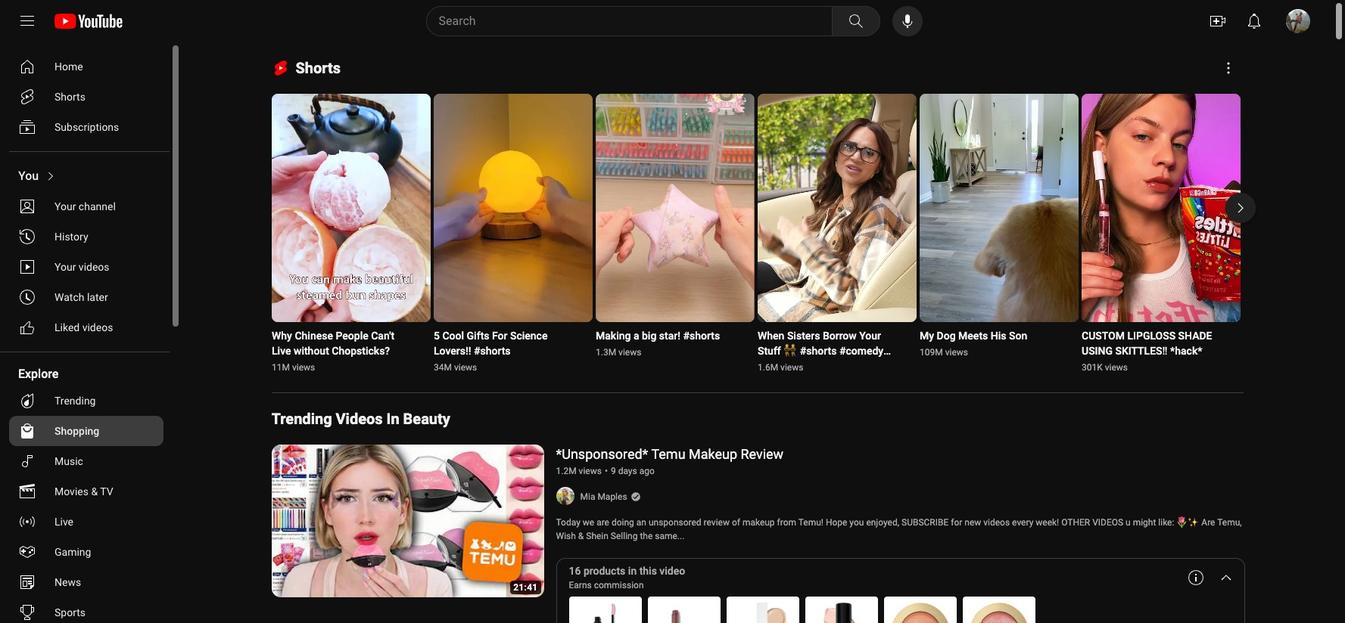 Task type: locate. For each thing, give the bounding box(es) containing it.
mia maples
[[580, 492, 627, 503]]

meets
[[958, 330, 988, 342]]

shopping option
[[9, 416, 163, 447]]

your videos option
[[9, 252, 163, 282]]

*hack*
[[1170, 345, 1202, 358]]

#shorts right star!
[[683, 330, 720, 342]]

& right wish
[[578, 532, 584, 542]]

you option
[[9, 161, 163, 192]]

1 horizontal spatial live
[[271, 345, 291, 358]]

& left tv
[[91, 486, 98, 498]]

1 vertical spatial &
[[578, 532, 584, 542]]

lipgloss
[[1127, 330, 1175, 342]]

products
[[584, 566, 625, 578]]

making a big star! #shorts link
[[595, 329, 720, 344]]

new
[[965, 518, 981, 529]]

0 horizontal spatial trending
[[54, 395, 96, 407]]

videos right new
[[983, 518, 1010, 529]]

his
[[990, 330, 1006, 342]]

your
[[54, 201, 76, 213], [54, 261, 76, 273], [859, 330, 881, 342]]

sports option
[[9, 598, 163, 624]]

0 vertical spatial videos
[[79, 261, 109, 273]]

1 vertical spatial your
[[54, 261, 76, 273]]

trending link
[[9, 386, 163, 416]]

history option
[[9, 222, 163, 252]]

live down why
[[271, 345, 291, 358]]

1 horizontal spatial #shorts
[[683, 330, 720, 342]]

for
[[951, 518, 962, 529]]

mia
[[580, 492, 595, 503]]

0 horizontal spatial live
[[54, 516, 73, 528]]

movies
[[54, 486, 89, 498]]

subscriptions link
[[9, 112, 163, 142]]

shein
[[586, 532, 608, 542]]

1 horizontal spatial &
[[578, 532, 584, 542]]

#shorts for science
[[473, 345, 510, 358]]

2 horizontal spatial #shorts
[[800, 345, 836, 358]]

wish
[[556, 532, 576, 542]]

videos
[[336, 411, 383, 429]]

a
[[633, 330, 639, 342]]

When Sisters Borrow Your Stuff 👯 #shorts #comedy #funny #relatable #sisters #family #jokes text field
[[757, 329, 898, 388]]

review
[[741, 447, 784, 463]]

views inside custom lipgloss shade using skittles‼️ *hack* 301k views
[[1105, 363, 1127, 373]]

why chinese people can't live without chopsticks? link
[[271, 329, 412, 359]]

👯
[[783, 345, 797, 358]]

your up #comedy
[[859, 330, 881, 342]]

live inside the why chinese people can't live without chopsticks? 11m views
[[271, 345, 291, 358]]

0 horizontal spatial shorts
[[54, 91, 85, 103]]

1 horizontal spatial shorts
[[296, 59, 341, 77]]

sports
[[54, 607, 86, 619]]

None search field
[[399, 6, 883, 36]]

making
[[595, 330, 630, 342]]

u
[[1126, 518, 1131, 529]]

views down *unsponsored*
[[579, 467, 602, 477]]

0 vertical spatial your
[[54, 201, 76, 213]]

#shorts up '#relatable'
[[800, 345, 836, 358]]

videos down later at the left
[[82, 322, 113, 334]]

today we are doing an unsponsored review of makeup from temu! hope you enjoyed, subscribe for new videos every week!  other videos u might like: 🌷✨ are temu, wish & shein selling the same...
[[556, 518, 1242, 542]]

views down dog
[[945, 348, 968, 358]]

1 horizontal spatial trending
[[271, 411, 332, 429]]

your for your channel
[[54, 201, 76, 213]]

0 vertical spatial shorts
[[296, 59, 341, 77]]

the
[[640, 532, 653, 542]]

when sisters borrow your stuff 👯 #shorts #comedy #funny #relatable #sisters #family #jokes
[[757, 330, 883, 388]]

cool
[[442, 330, 464, 342]]

news
[[54, 577, 81, 589]]

custom lipgloss shade using skittles‼️ *hack* 301k views
[[1081, 330, 1212, 373]]

1.2m views
[[556, 467, 602, 477]]

views right 301k
[[1105, 363, 1127, 373]]

history
[[54, 231, 88, 243]]

trending for trending videos in beauty
[[271, 411, 332, 429]]

live option
[[9, 507, 163, 537]]

live down 'movies'
[[54, 516, 73, 528]]

shopping
[[54, 425, 99, 438]]

liked videos link
[[9, 313, 163, 343]]

9
[[611, 467, 616, 477]]

#relatable
[[793, 361, 841, 373]]

#shorts inside 5 cool gifts for science lovers!! #shorts 34m views
[[473, 345, 510, 358]]

gaming
[[54, 547, 91, 559]]

your channel
[[54, 201, 116, 213]]

your up the history
[[54, 201, 76, 213]]

lovers!!
[[433, 345, 471, 358]]

other
[[1061, 518, 1090, 529]]

review
[[704, 518, 730, 529]]

views down a
[[618, 348, 641, 358]]

trending down 11m at left
[[271, 411, 332, 429]]

liked
[[54, 322, 80, 334]]

sisters
[[787, 330, 820, 342]]

trending inside option
[[54, 395, 96, 407]]

#shorts
[[683, 330, 720, 342], [473, 345, 510, 358], [800, 345, 836, 358]]

shopping link
[[9, 416, 163, 447]]

0 vertical spatial live
[[271, 345, 291, 358]]

makeup
[[742, 518, 775, 529]]

11m
[[271, 363, 289, 373]]

selling
[[611, 532, 638, 542]]

0 vertical spatial trending
[[54, 395, 96, 407]]

subscriptions
[[54, 121, 119, 133]]

mia maples link
[[580, 491, 627, 504]]

maples
[[598, 492, 627, 503]]

views inside 5 cool gifts for science lovers!! #shorts 34m views
[[454, 363, 477, 373]]

1 vertical spatial videos
[[82, 322, 113, 334]]

videos up later at the left
[[79, 261, 109, 273]]

1 vertical spatial trending
[[271, 411, 332, 429]]

chinese
[[294, 330, 333, 342]]

#shorts inside when sisters borrow your stuff 👯 #shorts #comedy #funny #relatable #sisters #family #jokes
[[800, 345, 836, 358]]

109m
[[919, 348, 943, 358]]

1 vertical spatial shorts
[[54, 91, 85, 103]]

your videos link
[[9, 252, 163, 282]]

#shorts down for
[[473, 345, 510, 358]]

chopsticks?
[[331, 345, 390, 358]]

today
[[556, 518, 580, 529]]

21:41
[[513, 583, 538, 594]]

watch later option
[[9, 282, 163, 313]]

views down without
[[292, 363, 315, 373]]

301k
[[1081, 363, 1102, 373]]

0 vertical spatial &
[[91, 486, 98, 498]]

2 vertical spatial videos
[[983, 518, 1010, 529]]

music option
[[9, 447, 163, 477]]

commission
[[594, 581, 644, 591]]

& inside option
[[91, 486, 98, 498]]

your for your videos
[[54, 261, 76, 273]]

#sisters
[[843, 361, 882, 373]]

news link
[[9, 568, 163, 598]]

shorts inside shorts option
[[54, 91, 85, 103]]

videos inside today we are doing an unsponsored review of makeup from temu! hope you enjoyed, subscribe for new videos every week!  other videos u might like: 🌷✨ are temu, wish & shein selling the same...
[[983, 518, 1010, 529]]

your up 'watch'
[[54, 261, 76, 273]]

views inside the why chinese people can't live without chopsticks? 11m views
[[292, 363, 315, 373]]

earns commission link
[[569, 579, 644, 593]]

are
[[1201, 518, 1215, 529]]

are
[[597, 518, 609, 529]]

live
[[271, 345, 291, 358], [54, 516, 73, 528]]

9 days ago
[[611, 467, 655, 477]]

CUSTOM LIPGLOSS SHADE USING SKITTLES‼️ *hack* text field
[[1081, 329, 1222, 359]]

0 horizontal spatial #shorts
[[473, 345, 510, 358]]

2 vertical spatial your
[[859, 330, 881, 342]]

trending up shopping
[[54, 395, 96, 407]]

views down lovers!!
[[454, 363, 477, 373]]

music
[[54, 456, 83, 468]]

borrow
[[822, 330, 856, 342]]

live link
[[9, 507, 163, 537]]

1 vertical spatial live
[[54, 516, 73, 528]]

0 horizontal spatial &
[[91, 486, 98, 498]]

21:41 link
[[271, 445, 544, 600]]

home link
[[9, 51, 163, 82]]

like:
[[1158, 518, 1174, 529]]

custom
[[1081, 330, 1124, 342]]

temu!
[[798, 518, 823, 529]]



Task type: describe. For each thing, give the bounding box(es) containing it.
*unsponsored* temu makeup review
[[556, 447, 784, 463]]

later
[[87, 291, 108, 304]]

*unsponsored* temu makeup review by mia maples 1,230,910 views 9 days ago 21 minutes element
[[556, 447, 784, 463]]

videos for liked videos
[[82, 322, 113, 334]]

news option
[[9, 568, 163, 598]]

history link
[[9, 222, 163, 252]]

music link
[[9, 447, 163, 477]]

My Dog Meets His Son text field
[[919, 329, 1027, 344]]

Why Chinese People Can't Live without Chopsticks? text field
[[271, 329, 412, 359]]

of
[[732, 518, 740, 529]]

#funny
[[757, 361, 790, 373]]

home option
[[9, 51, 163, 82]]

5
[[433, 330, 439, 342]]

shorts link
[[9, 82, 163, 112]]

you link
[[9, 161, 163, 192]]

#comedy
[[839, 345, 883, 358]]

same...
[[655, 532, 685, 542]]

my dog meets his son 109m views
[[919, 330, 1027, 358]]

*unsponsored*
[[556, 447, 648, 463]]

your inside when sisters borrow your stuff 👯 #shorts #comedy #funny #relatable #sisters #family #jokes
[[859, 330, 881, 342]]

21 minutes, 41 seconds element
[[513, 583, 538, 594]]

for
[[492, 330, 507, 342]]

gifts
[[466, 330, 489, 342]]

gaming link
[[9, 537, 163, 568]]

#shorts for stuff
[[800, 345, 836, 358]]

dog
[[936, 330, 955, 342]]

trending option
[[9, 386, 163, 416]]

channel
[[79, 201, 116, 213]]

#shorts inside making a big star! #shorts 1.3m views
[[683, 330, 720, 342]]

live inside option
[[54, 516, 73, 528]]

avatar image image
[[1286, 9, 1310, 33]]

liked videos
[[54, 322, 113, 334]]

my
[[919, 330, 934, 342]]

why
[[271, 330, 292, 342]]

16 products in this video earns commission
[[569, 566, 685, 591]]

movies & tv
[[54, 486, 113, 498]]

1.6m views
[[757, 363, 803, 373]]

without
[[293, 345, 329, 358]]

beauty
[[403, 411, 450, 429]]

& inside today we are doing an unsponsored review of makeup from temu! hope you enjoyed, subscribe for new videos every week!  other videos u might like: 🌷✨ are temu, wish & shein selling the same...
[[578, 532, 584, 542]]

34m
[[433, 363, 451, 373]]

movies & tv link
[[9, 477, 163, 507]]

when
[[757, 330, 784, 342]]

subscriptions option
[[9, 112, 163, 142]]

temu
[[651, 447, 685, 463]]

Making a big star! #shorts text field
[[595, 329, 720, 344]]

views down 👯 at the bottom of the page
[[780, 363, 803, 373]]

watch later
[[54, 291, 108, 304]]

your videos
[[54, 261, 109, 273]]

explore
[[18, 367, 59, 381]]

sports link
[[9, 598, 163, 624]]

liked videos option
[[9, 313, 163, 343]]

🌷✨
[[1177, 518, 1199, 529]]

5 cool gifts for science lovers!! #shorts link
[[433, 329, 574, 359]]

subscribe
[[902, 518, 949, 529]]

trending for trending
[[54, 395, 96, 407]]

ago
[[639, 467, 655, 477]]

*unsponsored* temu makeup review link
[[556, 445, 784, 465]]

video
[[660, 566, 685, 578]]

go to channel image
[[556, 488, 574, 506]]

Search text field
[[439, 11, 828, 31]]

skittles‼️
[[1115, 345, 1167, 358]]

#family
[[757, 376, 793, 388]]

gaming option
[[9, 537, 163, 568]]

16
[[569, 566, 581, 578]]

views inside making a big star! #shorts 1.3m views
[[618, 348, 641, 358]]

1.3m
[[595, 348, 616, 358]]

can't
[[371, 330, 394, 342]]

might
[[1133, 518, 1156, 529]]

trending videos in beauty
[[271, 411, 450, 429]]

videos for your videos
[[79, 261, 109, 273]]

watch
[[54, 291, 84, 304]]

big
[[641, 330, 656, 342]]

stuff
[[757, 345, 781, 358]]

5 Cool Gifts For Science Lovers!! #shorts text field
[[433, 329, 574, 359]]

views inside my dog meets his son 109m views
[[945, 348, 968, 358]]

shorts option
[[9, 82, 163, 112]]

custom lipgloss shade using skittles‼️ *hack* link
[[1081, 329, 1222, 359]]

movies & tv option
[[9, 477, 163, 507]]

your channel option
[[9, 192, 163, 222]]

5 cool gifts for science lovers!! #shorts 34m views
[[433, 330, 547, 373]]

videos
[[1092, 518, 1123, 529]]

an
[[636, 518, 646, 529]]

#jokes
[[796, 376, 827, 388]]

when sisters borrow your stuff 👯 #shorts #comedy #funny #relatable #sisters #family #jokes link
[[757, 329, 898, 388]]

temu,
[[1217, 518, 1242, 529]]

star!
[[659, 330, 680, 342]]

using
[[1081, 345, 1112, 358]]

unsponsored
[[649, 518, 701, 529]]

shade
[[1178, 330, 1212, 342]]

this
[[639, 566, 657, 578]]

hope
[[826, 518, 847, 529]]

every
[[1012, 518, 1033, 529]]

week!
[[1036, 518, 1059, 529]]

tv
[[100, 486, 113, 498]]

1.2m
[[556, 467, 576, 477]]



Task type: vqa. For each thing, say whether or not it's contained in the screenshot.
like
no



